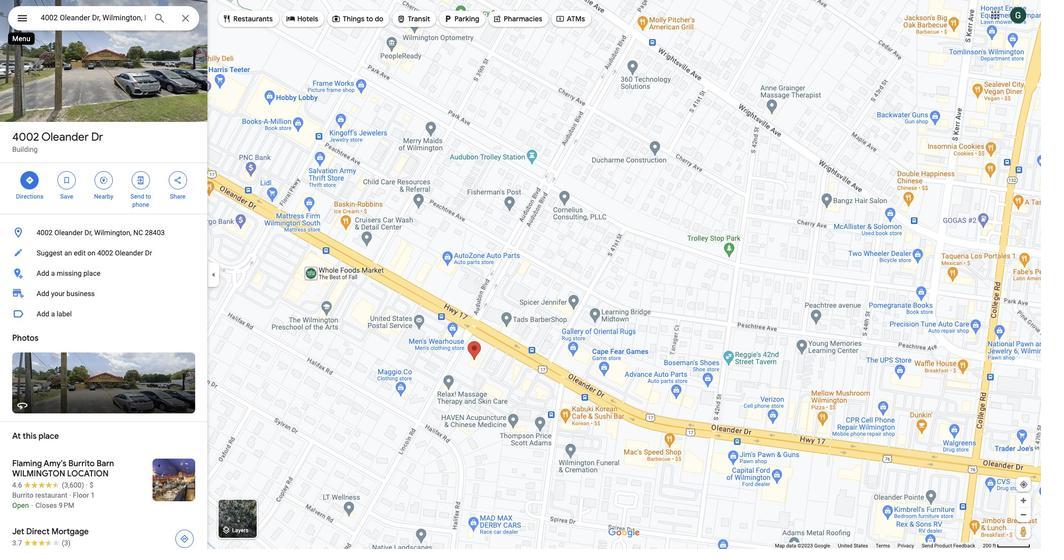 Task type: describe. For each thing, give the bounding box(es) containing it.
this
[[23, 432, 37, 442]]

actions for 4002 oleander dr region
[[0, 163, 207, 214]]

 restaurants
[[222, 13, 273, 24]]

jet direct mortgage
[[12, 527, 89, 537]]

amy's
[[44, 459, 66, 469]]

3.7 stars 3 reviews image
[[12, 538, 71, 549]]

burrito inside burrito restaurant · floor 1 open ⋅ closes 9 pm
[[12, 492, 33, 500]]

add a missing place button
[[0, 263, 207, 284]]

add your business
[[37, 290, 95, 298]]

4002 oleander dr, wilmington, nc 28403 button
[[0, 223, 207, 243]]

save
[[60, 193, 73, 200]]

(3)
[[62, 539, 71, 548]]

share
[[170, 193, 185, 200]]

flaming amy's burrito barn wilmington location
[[12, 459, 114, 479]]

zoom out image
[[1020, 511, 1027, 519]]

 atms
[[556, 13, 585, 24]]

28403
[[145, 229, 165, 237]]

on
[[87, 249, 95, 257]]

4002 oleander dr, wilmington, nc 28403
[[37, 229, 165, 237]]

$
[[89, 481, 93, 490]]

oleander for dr
[[41, 130, 89, 144]]

mortgage
[[51, 527, 89, 537]]

google
[[814, 543, 830, 549]]

show street view coverage image
[[1016, 524, 1031, 539]]

 button
[[8, 6, 37, 33]]

privacy button
[[898, 543, 914, 550]]

terms
[[876, 543, 890, 549]]

200 ft
[[983, 543, 996, 549]]


[[443, 13, 452, 24]]

united states
[[838, 543, 868, 549]]

directions image
[[180, 535, 189, 544]]

4.6 stars 3,600 reviews image
[[12, 480, 84, 491]]

 things to do
[[332, 13, 383, 24]]

4002 inside suggest an edit on 4002 oleander dr button
[[97, 249, 113, 257]]

building
[[12, 145, 38, 154]]

dr inside 4002 oleander dr building
[[91, 130, 103, 144]]

product
[[934, 543, 952, 549]]

google maps element
[[0, 0, 1041, 550]]

4002 oleander dr main content
[[0, 0, 207, 550]]

nc
[[133, 229, 143, 237]]

data
[[786, 543, 796, 549]]

do
[[375, 14, 383, 23]]

privacy
[[898, 543, 914, 549]]

nearby
[[94, 193, 113, 200]]

place inside button
[[83, 269, 100, 278]]

9 pm
[[59, 502, 74, 510]]

send product feedback button
[[922, 543, 975, 550]]

map
[[775, 543, 785, 549]]

4002 for dr,
[[37, 229, 53, 237]]

wilmington,
[[94, 229, 132, 237]]

things
[[343, 14, 365, 23]]

parking
[[455, 14, 479, 23]]

 search field
[[8, 6, 199, 33]]

feedback
[[953, 543, 975, 549]]

· $
[[86, 481, 93, 490]]

united states button
[[838, 543, 868, 550]]

at
[[12, 432, 21, 442]]

3.7
[[12, 539, 22, 548]]

suggest an edit on 4002 oleander dr
[[37, 249, 152, 257]]

direct
[[26, 527, 50, 537]]

4002 oleander dr building
[[12, 130, 103, 154]]

4002 Oleander Dr, Wilmington, NC 28403 field
[[8, 6, 199, 31]]

200
[[983, 543, 991, 549]]

add for add a missing place
[[37, 269, 49, 278]]


[[286, 13, 295, 24]]


[[332, 13, 341, 24]]

photos
[[12, 333, 38, 344]]

2 vertical spatial oleander
[[115, 249, 143, 257]]

· inside burrito restaurant · floor 1 open ⋅ closes 9 pm
[[69, 492, 71, 500]]



Task type: locate. For each thing, give the bounding box(es) containing it.
0 vertical spatial oleander
[[41, 130, 89, 144]]

a
[[51, 269, 55, 278], [51, 310, 55, 318]]

 transit
[[397, 13, 430, 24]]

burrito restaurant · floor 1 open ⋅ closes 9 pm
[[12, 492, 95, 510]]

1 vertical spatial ·
[[69, 492, 71, 500]]

2 a from the top
[[51, 310, 55, 318]]

footer inside google maps element
[[775, 543, 983, 550]]

to inside send to phone
[[146, 193, 151, 200]]

at this place
[[12, 432, 59, 442]]

1 horizontal spatial send
[[922, 543, 933, 549]]

place right this
[[39, 432, 59, 442]]

send inside send to phone
[[130, 193, 144, 200]]

dr inside button
[[145, 249, 152, 257]]

add a missing place
[[37, 269, 100, 278]]

add inside button
[[37, 269, 49, 278]]

a for label
[[51, 310, 55, 318]]

restaurant
[[35, 492, 67, 500]]

send for send to phone
[[130, 193, 144, 200]]

1 vertical spatial a
[[51, 310, 55, 318]]

barn
[[97, 459, 114, 469]]

(3,600)
[[62, 481, 84, 490]]

2 vertical spatial 4002
[[97, 249, 113, 257]]


[[99, 175, 108, 186]]

2 vertical spatial add
[[37, 310, 49, 318]]

0 vertical spatial 4002
[[12, 130, 39, 144]]

dr down 28403
[[145, 249, 152, 257]]

1 horizontal spatial burrito
[[68, 459, 95, 469]]

place down on
[[83, 269, 100, 278]]

send left product
[[922, 543, 933, 549]]

a for missing
[[51, 269, 55, 278]]

add down suggest
[[37, 269, 49, 278]]

0 vertical spatial ·
[[86, 481, 88, 490]]

oleander up ""
[[41, 130, 89, 144]]

1 add from the top
[[37, 269, 49, 278]]

send up "phone"
[[130, 193, 144, 200]]

3 add from the top
[[37, 310, 49, 318]]

to inside the  things to do
[[366, 14, 373, 23]]

· left price: inexpensive icon
[[86, 481, 88, 490]]

floor
[[73, 492, 89, 500]]

jet
[[12, 527, 24, 537]]

dr
[[91, 130, 103, 144], [145, 249, 152, 257]]

a inside button
[[51, 269, 55, 278]]

1 vertical spatial burrito
[[12, 492, 33, 500]]

a inside button
[[51, 310, 55, 318]]

1 horizontal spatial ·
[[86, 481, 88, 490]]

©2023
[[798, 543, 813, 549]]

4002 for dr
[[12, 130, 39, 144]]

1 vertical spatial oleander
[[54, 229, 83, 237]]

add for add a label
[[37, 310, 49, 318]]

0 vertical spatial add
[[37, 269, 49, 278]]

1 vertical spatial add
[[37, 290, 49, 298]]

ft
[[993, 543, 996, 549]]

0 vertical spatial send
[[130, 193, 144, 200]]

add inside button
[[37, 310, 49, 318]]

restaurants
[[233, 14, 273, 23]]

None field
[[41, 12, 145, 24]]

price: inexpensive image
[[89, 481, 93, 490]]


[[25, 175, 34, 186]]

1 horizontal spatial to
[[366, 14, 373, 23]]

footer
[[775, 543, 983, 550]]

0 vertical spatial to
[[366, 14, 373, 23]]

send for send product feedback
[[922, 543, 933, 549]]

edit
[[74, 249, 86, 257]]

add left your
[[37, 290, 49, 298]]

burrito up open
[[12, 492, 33, 500]]


[[222, 13, 231, 24]]

place
[[83, 269, 100, 278], [39, 432, 59, 442]]

none field inside "4002 oleander dr, wilmington, nc 28403" field
[[41, 12, 145, 24]]

4002 up building
[[12, 130, 39, 144]]


[[136, 175, 145, 186]]

send to phone
[[130, 193, 151, 208]]

4002 inside 4002 oleander dr, wilmington, nc 28403 button
[[37, 229, 53, 237]]

 pharmacies
[[493, 13, 542, 24]]

4002 right on
[[97, 249, 113, 257]]

a left missing
[[51, 269, 55, 278]]


[[16, 11, 28, 25]]

pharmacies
[[504, 14, 542, 23]]

show your location image
[[1019, 480, 1028, 490]]

 hotels
[[286, 13, 318, 24]]

label
[[57, 310, 72, 318]]

0 horizontal spatial dr
[[91, 130, 103, 144]]

add for add your business
[[37, 290, 49, 298]]

oleander down nc at the top left
[[115, 249, 143, 257]]

1 vertical spatial dr
[[145, 249, 152, 257]]

add a label
[[37, 310, 72, 318]]

a left label
[[51, 310, 55, 318]]

wilmington
[[12, 469, 65, 479]]

google account: greg robinson  
(robinsongreg175@gmail.com) image
[[1010, 7, 1026, 23]]

1 vertical spatial 4002
[[37, 229, 53, 237]]

⋅
[[31, 502, 34, 510]]

1
[[91, 492, 95, 500]]

add
[[37, 269, 49, 278], [37, 290, 49, 298], [37, 310, 49, 318]]

hotels
[[297, 14, 318, 23]]

1 horizontal spatial place
[[83, 269, 100, 278]]

1 horizontal spatial dr
[[145, 249, 152, 257]]

zoom in image
[[1020, 497, 1027, 505]]

send
[[130, 193, 144, 200], [922, 543, 933, 549]]


[[62, 175, 71, 186]]

closes
[[35, 502, 57, 510]]

oleander for dr,
[[54, 229, 83, 237]]

1 vertical spatial send
[[922, 543, 933, 549]]

atms
[[567, 14, 585, 23]]

directions
[[16, 193, 43, 200]]

2 add from the top
[[37, 290, 49, 298]]

0 horizontal spatial to
[[146, 193, 151, 200]]


[[397, 13, 406, 24]]

oleander
[[41, 130, 89, 144], [54, 229, 83, 237], [115, 249, 143, 257]]


[[556, 13, 565, 24]]

burrito inside flaming amy's burrito barn wilmington location
[[68, 459, 95, 469]]

1 a from the top
[[51, 269, 55, 278]]

 parking
[[443, 13, 479, 24]]

add your business link
[[0, 284, 207, 304]]

location
[[67, 469, 109, 479]]

0 vertical spatial place
[[83, 269, 100, 278]]

burrito up · $
[[68, 459, 95, 469]]

0 vertical spatial a
[[51, 269, 55, 278]]


[[173, 175, 182, 186]]

collapse side panel image
[[208, 269, 219, 280]]

4.6
[[12, 481, 22, 490]]

an
[[64, 249, 72, 257]]

add a label button
[[0, 304, 207, 324]]

to left do
[[366, 14, 373, 23]]

4002 up suggest
[[37, 229, 53, 237]]

send product feedback
[[922, 543, 975, 549]]

0 horizontal spatial ·
[[69, 492, 71, 500]]

open
[[12, 502, 29, 510]]

flaming
[[12, 459, 42, 469]]

add left label
[[37, 310, 49, 318]]

missing
[[57, 269, 82, 278]]

0 horizontal spatial burrito
[[12, 492, 33, 500]]

suggest
[[37, 249, 63, 257]]

footer containing map data ©2023 google
[[775, 543, 983, 550]]

transit
[[408, 14, 430, 23]]

burrito
[[68, 459, 95, 469], [12, 492, 33, 500]]

layers
[[232, 528, 249, 534]]

to up "phone"
[[146, 193, 151, 200]]

0 vertical spatial dr
[[91, 130, 103, 144]]

business
[[67, 290, 95, 298]]

4002 inside 4002 oleander dr building
[[12, 130, 39, 144]]

0 vertical spatial burrito
[[68, 459, 95, 469]]

to
[[366, 14, 373, 23], [146, 193, 151, 200]]

0 horizontal spatial send
[[130, 193, 144, 200]]

·
[[86, 481, 88, 490], [69, 492, 71, 500]]

0 horizontal spatial place
[[39, 432, 59, 442]]

united
[[838, 543, 852, 549]]

· down '(3,600)'
[[69, 492, 71, 500]]

1 vertical spatial to
[[146, 193, 151, 200]]

oleander inside 4002 oleander dr building
[[41, 130, 89, 144]]

states
[[854, 543, 868, 549]]

dr up 
[[91, 130, 103, 144]]

your
[[51, 290, 65, 298]]

phone
[[132, 201, 149, 208]]

oleander left the dr,
[[54, 229, 83, 237]]

map data ©2023 google
[[775, 543, 830, 549]]

dr,
[[84, 229, 93, 237]]

200 ft button
[[983, 543, 1030, 549]]


[[493, 13, 502, 24]]

send inside button
[[922, 543, 933, 549]]

1 vertical spatial place
[[39, 432, 59, 442]]

terms button
[[876, 543, 890, 550]]



Task type: vqa. For each thing, say whether or not it's contained in the screenshot.
text box
no



